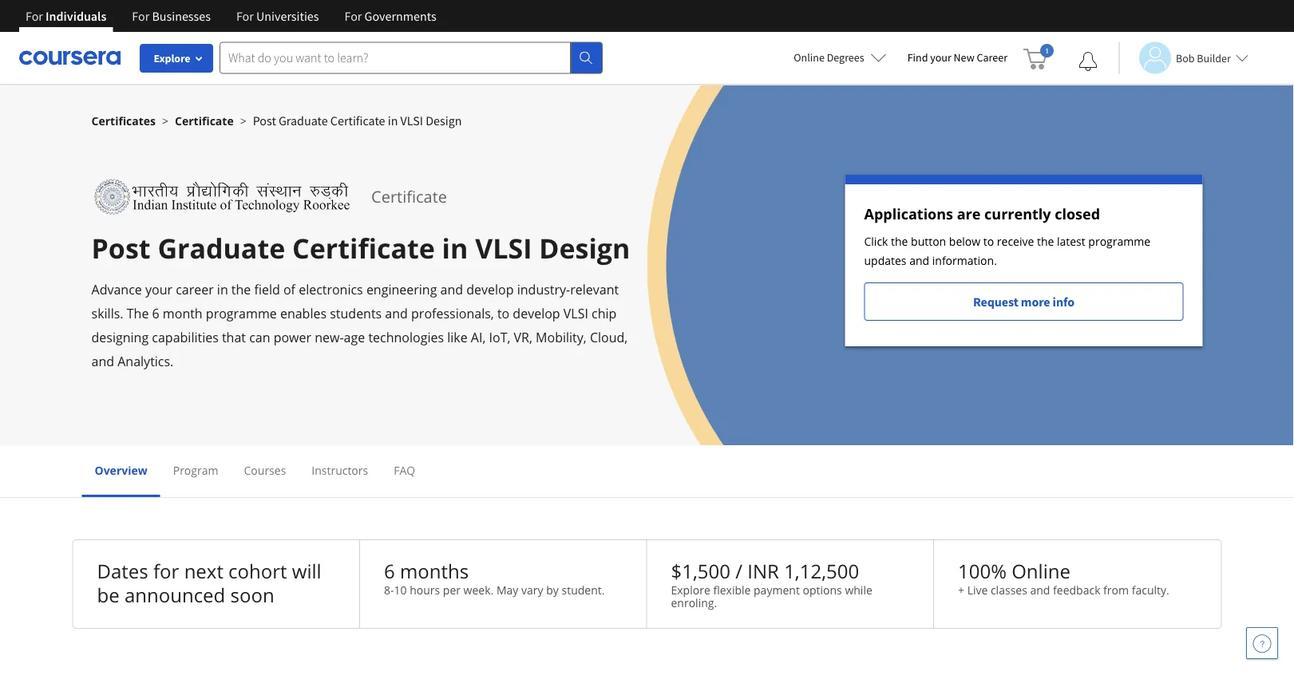 Task type: locate. For each thing, give the bounding box(es) containing it.
develop
[[467, 281, 514, 298], [513, 305, 560, 322]]

your for find
[[930, 50, 952, 65]]

receive
[[997, 234, 1034, 249]]

explore button
[[140, 44, 213, 73]]

0 vertical spatial explore
[[154, 51, 190, 65]]

to
[[984, 234, 994, 249], [497, 305, 510, 322]]

0 horizontal spatial explore
[[154, 51, 190, 65]]

and down 'button'
[[910, 253, 929, 268]]

1 vertical spatial in
[[442, 230, 468, 267]]

> right certificate link
[[240, 113, 246, 128]]

programme up that
[[206, 305, 277, 322]]

in up professionals,
[[442, 230, 468, 267]]

find
[[908, 50, 928, 65]]

online inside 100% online + live classes and feedback from faculty.
[[1012, 559, 1071, 584]]

latest
[[1057, 234, 1086, 249]]

for for universities
[[236, 8, 254, 24]]

1 horizontal spatial 6
[[384, 559, 395, 584]]

students
[[330, 305, 382, 322]]

online
[[794, 50, 825, 65], [1012, 559, 1071, 584]]

design down what do you want to learn? text field
[[426, 113, 462, 129]]

career
[[176, 281, 214, 298]]

cloud,
[[590, 329, 628, 346]]

4 for from the left
[[345, 8, 362, 24]]

faq link
[[394, 463, 415, 478]]

0 vertical spatial your
[[930, 50, 952, 65]]

post up advance
[[91, 230, 151, 267]]

to inside click the button below to receive the latest programme updates and information.
[[984, 234, 994, 249]]

certificate inside certificates > certificate > post graduate certificate in vlsi design
[[175, 113, 234, 128]]

1 vertical spatial your
[[145, 281, 172, 298]]

and inside click the button below to receive the latest programme updates and information.
[[910, 253, 929, 268]]

0 horizontal spatial your
[[145, 281, 172, 298]]

options
[[803, 582, 842, 598]]

capabilities
[[152, 329, 219, 346]]

1 horizontal spatial to
[[984, 234, 994, 249]]

3 for from the left
[[236, 8, 254, 24]]

explore down for businesses
[[154, 51, 190, 65]]

enroling.
[[671, 595, 717, 610]]

1 vertical spatial design
[[539, 230, 630, 267]]

designing
[[91, 329, 149, 346]]

1 horizontal spatial vlsi
[[475, 230, 532, 267]]

your
[[930, 50, 952, 65], [145, 281, 172, 298]]

6 right the at top
[[152, 305, 159, 322]]

like
[[447, 329, 468, 346]]

certificate link
[[175, 113, 234, 128]]

2 horizontal spatial in
[[442, 230, 468, 267]]

for for individuals
[[26, 8, 43, 24]]

online right 100%
[[1012, 559, 1071, 584]]

online degrees button
[[781, 40, 900, 75]]

1 vertical spatial 6
[[384, 559, 395, 584]]

1 vertical spatial graduate
[[158, 230, 285, 267]]

inr
[[748, 559, 779, 584]]

1 for from the left
[[26, 8, 43, 24]]

for universities
[[236, 8, 319, 24]]

of
[[283, 281, 295, 298]]

enables
[[280, 305, 327, 322]]

$1,500
[[671, 559, 731, 584]]

programme right latest
[[1089, 234, 1151, 249]]

for left governments
[[345, 8, 362, 24]]

in inside "advance your career in the field of electronics engineering and develop industry-relevant skills. the 6 month programme enables students and professionals, to develop vlsi chip designing capabilities that can power new-age technologies like ai, iot, vr, mobility, cloud, and analytics."
[[217, 281, 228, 298]]

live
[[967, 582, 988, 598]]

your right find
[[930, 50, 952, 65]]

vary
[[521, 582, 543, 598]]

your inside "advance your career in the field of electronics engineering and develop industry-relevant skills. the 6 month programme enables students and professionals, to develop vlsi chip designing capabilities that can power new-age technologies like ai, iot, vr, mobility, cloud, and analytics."
[[145, 281, 172, 298]]

explore
[[154, 51, 190, 65], [671, 582, 710, 598]]

skills.
[[91, 305, 123, 322]]

1,12,500
[[784, 559, 859, 584]]

faq
[[394, 463, 415, 478]]

the left latest
[[1037, 234, 1054, 249]]

certificate down explore 'popup button'
[[175, 113, 234, 128]]

in right career
[[217, 281, 228, 298]]

advance
[[91, 281, 142, 298]]

$1,500 / inr 1,12,500 explore flexible payment options while enroling.
[[671, 559, 873, 610]]

1 vertical spatial post
[[91, 230, 151, 267]]

dates
[[97, 559, 148, 584]]

field
[[254, 281, 280, 298]]

1 horizontal spatial programme
[[1089, 234, 1151, 249]]

professionals,
[[411, 305, 494, 322]]

for businesses
[[132, 8, 211, 24]]

degrees
[[827, 50, 864, 65]]

0 horizontal spatial >
[[162, 113, 169, 128]]

0 vertical spatial post
[[253, 113, 276, 129]]

1 vertical spatial online
[[1012, 559, 1071, 584]]

0 horizontal spatial programme
[[206, 305, 277, 322]]

1 horizontal spatial online
[[1012, 559, 1071, 584]]

1 horizontal spatial the
[[891, 234, 908, 249]]

the inside "advance your career in the field of electronics engineering and develop industry-relevant skills. the 6 month programme enables students and professionals, to develop vlsi chip designing capabilities that can power new-age technologies like ai, iot, vr, mobility, cloud, and analytics."
[[231, 281, 251, 298]]

for left universities
[[236, 8, 254, 24]]

0 horizontal spatial in
[[217, 281, 228, 298]]

certificate up electronics
[[292, 230, 435, 267]]

1 vertical spatial programme
[[206, 305, 277, 322]]

vlsi up mobility,
[[564, 305, 588, 322]]

per
[[443, 582, 461, 598]]

instructors
[[312, 463, 368, 478]]

certificate down what do you want to learn? text field
[[330, 113, 385, 129]]

in
[[388, 113, 398, 129], [442, 230, 468, 267], [217, 281, 228, 298]]

from
[[1104, 582, 1129, 598]]

announced
[[124, 582, 225, 608]]

week.
[[464, 582, 494, 598]]

2 vertical spatial in
[[217, 281, 228, 298]]

online inside online degrees dropdown button
[[794, 50, 825, 65]]

0 vertical spatial 6
[[152, 305, 159, 322]]

vlsi down what do you want to learn? text field
[[401, 113, 423, 129]]

industry-
[[517, 281, 570, 298]]

help center image
[[1253, 634, 1272, 653]]

request
[[973, 294, 1019, 310]]

payment
[[754, 582, 800, 598]]

certificate menu element
[[82, 446, 1212, 497]]

are
[[957, 204, 981, 224]]

0 horizontal spatial 6
[[152, 305, 159, 322]]

1 horizontal spatial >
[[240, 113, 246, 128]]

vlsi up industry- on the top left of the page
[[475, 230, 532, 267]]

classes
[[991, 582, 1027, 598]]

2 horizontal spatial vlsi
[[564, 305, 588, 322]]

explore inside 'popup button'
[[154, 51, 190, 65]]

design up relevant
[[539, 230, 630, 267]]

2 vertical spatial vlsi
[[564, 305, 588, 322]]

cohort
[[228, 559, 287, 584]]

for left businesses
[[132, 8, 149, 24]]

1 vertical spatial explore
[[671, 582, 710, 598]]

in down what do you want to learn? text field
[[388, 113, 398, 129]]

the right click
[[891, 234, 908, 249]]

> left certificate link
[[162, 113, 169, 128]]

develop down industry- on the top left of the page
[[513, 305, 560, 322]]

6
[[152, 305, 159, 322], [384, 559, 395, 584]]

the left field
[[231, 281, 251, 298]]

None search field
[[220, 42, 603, 74]]

0 vertical spatial to
[[984, 234, 994, 249]]

post right certificate link
[[253, 113, 276, 129]]

0 horizontal spatial to
[[497, 305, 510, 322]]

1 horizontal spatial your
[[930, 50, 952, 65]]

develop up professionals,
[[467, 281, 514, 298]]

graduate
[[279, 113, 328, 129], [158, 230, 285, 267]]

1 vertical spatial to
[[497, 305, 510, 322]]

currently
[[985, 204, 1051, 224]]

0 horizontal spatial vlsi
[[401, 113, 423, 129]]

design
[[426, 113, 462, 129], [539, 230, 630, 267]]

0 vertical spatial programme
[[1089, 234, 1151, 249]]

certificate up post graduate certificate in vlsi design
[[371, 186, 447, 208]]

info
[[1053, 294, 1075, 310]]

0 vertical spatial design
[[426, 113, 462, 129]]

2 horizontal spatial the
[[1037, 234, 1054, 249]]

and up professionals,
[[440, 281, 463, 298]]

button
[[911, 234, 946, 249]]

the
[[891, 234, 908, 249], [1037, 234, 1054, 249], [231, 281, 251, 298]]

for left individuals
[[26, 8, 43, 24]]

more
[[1021, 294, 1050, 310]]

0 vertical spatial in
[[388, 113, 398, 129]]

overview link
[[95, 463, 147, 478]]

online left degrees on the top right of page
[[794, 50, 825, 65]]

2 for from the left
[[132, 8, 149, 24]]

your up the at top
[[145, 281, 172, 298]]

1 horizontal spatial explore
[[671, 582, 710, 598]]

to right below
[[984, 234, 994, 249]]

courses
[[244, 463, 286, 478]]

in for vlsi
[[442, 230, 468, 267]]

and inside 100% online + live classes and feedback from faculty.
[[1030, 582, 1050, 598]]

for
[[26, 8, 43, 24], [132, 8, 149, 24], [236, 8, 254, 24], [345, 8, 362, 24]]

month
[[163, 305, 203, 322]]

0 vertical spatial online
[[794, 50, 825, 65]]

and right classes
[[1030, 582, 1050, 598]]

instructors link
[[312, 463, 368, 478]]

0 horizontal spatial the
[[231, 281, 251, 298]]

explore left the flexible
[[671, 582, 710, 598]]

2 > from the left
[[240, 113, 246, 128]]

to up iot,
[[497, 305, 510, 322]]

10
[[394, 582, 407, 598]]

post
[[253, 113, 276, 129], [91, 230, 151, 267]]

businesses
[[152, 8, 211, 24]]

for for businesses
[[132, 8, 149, 24]]

6 left hours
[[384, 559, 395, 584]]

0 horizontal spatial online
[[794, 50, 825, 65]]



Task type: vqa. For each thing, say whether or not it's contained in the screenshot.
instructor: charles harry
no



Task type: describe. For each thing, give the bounding box(es) containing it.
0 vertical spatial graduate
[[279, 113, 328, 129]]

faculty.
[[1132, 582, 1170, 598]]

click the button below to receive the latest programme updates and information.
[[864, 234, 1151, 268]]

electronics
[[299, 281, 363, 298]]

vlsi inside "advance your career in the field of electronics engineering and develop industry-relevant skills. the 6 month programme enables students and professionals, to develop vlsi chip designing capabilities that can power new-age technologies like ai, iot, vr, mobility, cloud, and analytics."
[[564, 305, 588, 322]]

for individuals
[[26, 8, 106, 24]]

6 months 8-10 hours per week. may vary by student.
[[384, 559, 605, 598]]

applications
[[864, 204, 953, 224]]

1 horizontal spatial post
[[253, 113, 276, 129]]

coursera image
[[19, 45, 121, 70]]

click
[[864, 234, 888, 249]]

be
[[97, 582, 120, 608]]

0 horizontal spatial post
[[91, 230, 151, 267]]

shopping cart: 1 item image
[[1024, 44, 1054, 69]]

overview
[[95, 463, 147, 478]]

program
[[173, 463, 218, 478]]

certificates > certificate > post graduate certificate in vlsi design
[[91, 113, 462, 129]]

relevant
[[570, 281, 619, 298]]

in for the
[[217, 281, 228, 298]]

next
[[184, 559, 223, 584]]

months
[[400, 559, 469, 584]]

dates for next cohort will be announced soon
[[97, 559, 321, 608]]

to inside "advance your career in the field of electronics engineering and develop industry-relevant skills. the 6 month programme enables students and professionals, to develop vlsi chip designing capabilities that can power new-age technologies like ai, iot, vr, mobility, cloud, and analytics."
[[497, 305, 510, 322]]

governments
[[365, 8, 436, 24]]

applications are currently closed
[[864, 204, 1100, 224]]

the
[[127, 305, 149, 322]]

100% online + live classes and feedback from faculty.
[[958, 559, 1170, 598]]

indian institute of technology, roorkee image
[[91, 175, 352, 219]]

for for governments
[[345, 8, 362, 24]]

1 > from the left
[[162, 113, 169, 128]]

for
[[153, 559, 179, 584]]

programme inside "advance your career in the field of electronics engineering and develop industry-relevant skills. the 6 month programme enables students and professionals, to develop vlsi chip designing capabilities that can power new-age technologies like ai, iot, vr, mobility, cloud, and analytics."
[[206, 305, 277, 322]]

find your new career
[[908, 50, 1008, 65]]

below
[[949, 234, 981, 249]]

bob builder
[[1176, 51, 1231, 65]]

What do you want to learn? text field
[[220, 42, 571, 74]]

can
[[249, 329, 270, 346]]

certificates link
[[91, 113, 156, 128]]

age
[[344, 329, 365, 346]]

technologies
[[368, 329, 444, 346]]

1 horizontal spatial design
[[539, 230, 630, 267]]

new-
[[315, 329, 344, 346]]

engineering
[[366, 281, 437, 298]]

mobility,
[[536, 329, 587, 346]]

+
[[958, 582, 965, 598]]

and down 'engineering'
[[385, 305, 408, 322]]

student.
[[562, 582, 605, 598]]

show notifications image
[[1079, 52, 1098, 71]]

advance your career in the field of electronics engineering and develop industry-relevant skills. the 6 month programme enables students and professionals, to develop vlsi chip designing capabilities that can power new-age technologies like ai, iot, vr, mobility, cloud, and analytics.
[[91, 281, 628, 370]]

feedback
[[1053, 582, 1101, 598]]

soon
[[230, 582, 274, 608]]

program link
[[173, 463, 218, 478]]

0 vertical spatial develop
[[467, 281, 514, 298]]

your for advance
[[145, 281, 172, 298]]

100%
[[958, 559, 1007, 584]]

0 vertical spatial vlsi
[[401, 113, 423, 129]]

6 inside "advance your career in the field of electronics engineering and develop industry-relevant skills. the 6 month programme enables students and professionals, to develop vlsi chip designing capabilities that can power new-age technologies like ai, iot, vr, mobility, cloud, and analytics."
[[152, 305, 159, 322]]

for governments
[[345, 8, 436, 24]]

banner navigation
[[13, 0, 449, 32]]

analytics.
[[118, 353, 174, 370]]

may
[[497, 582, 519, 598]]

online degrees
[[794, 50, 864, 65]]

find your new career link
[[900, 48, 1016, 68]]

will
[[292, 559, 321, 584]]

updates
[[864, 253, 907, 268]]

that
[[222, 329, 246, 346]]

new
[[954, 50, 975, 65]]

6 inside 6 months 8-10 hours per week. may vary by student.
[[384, 559, 395, 584]]

universities
[[256, 8, 319, 24]]

ai,
[[471, 329, 486, 346]]

1 vertical spatial develop
[[513, 305, 560, 322]]

explore inside $1,500 / inr 1,12,500 explore flexible payment options while enroling.
[[671, 582, 710, 598]]

career
[[977, 50, 1008, 65]]

and down designing
[[91, 353, 114, 370]]

1 horizontal spatial in
[[388, 113, 398, 129]]

bob
[[1176, 51, 1195, 65]]

power
[[274, 329, 311, 346]]

chip
[[592, 305, 617, 322]]

/
[[736, 559, 743, 584]]

flexible
[[713, 582, 751, 598]]

information.
[[932, 253, 997, 268]]

0 horizontal spatial design
[[426, 113, 462, 129]]

applications are currently closed status
[[845, 175, 1203, 347]]

certificates
[[91, 113, 156, 128]]

builder
[[1197, 51, 1231, 65]]

courses link
[[244, 463, 286, 478]]

request more info
[[973, 294, 1075, 310]]

bob builder button
[[1119, 42, 1249, 74]]

programme inside click the button below to receive the latest programme updates and information.
[[1089, 234, 1151, 249]]

1 vertical spatial vlsi
[[475, 230, 532, 267]]

vr,
[[514, 329, 532, 346]]



